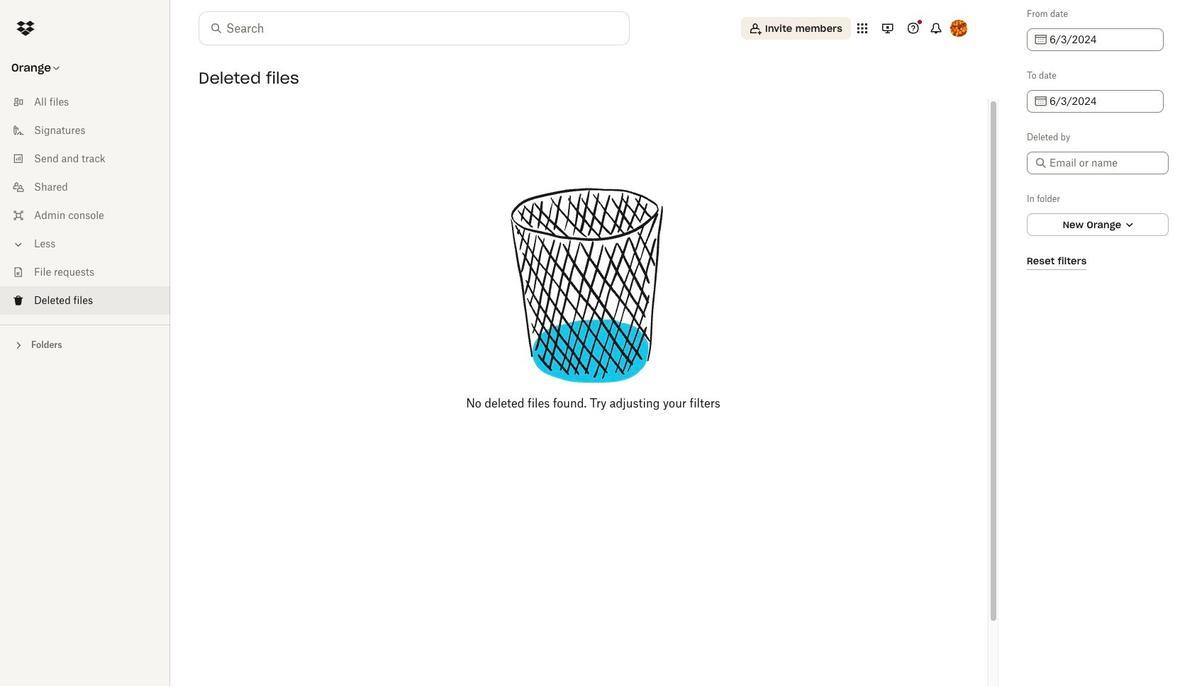 Task type: describe. For each thing, give the bounding box(es) containing it.
Search in folder "Dropbox" text field
[[226, 20, 600, 37]]

account menu image
[[951, 20, 968, 37]]

Email or name text field
[[1050, 155, 1161, 171]]



Task type: vqa. For each thing, say whether or not it's contained in the screenshot.
'list item'
yes



Task type: locate. For each thing, give the bounding box(es) containing it.
list
[[0, 79, 170, 325]]

dropbox image
[[11, 14, 40, 43]]

list item
[[0, 287, 170, 315]]

less image
[[11, 238, 26, 252]]

None text field
[[1050, 32, 1156, 48], [1050, 94, 1156, 109], [1050, 32, 1156, 48], [1050, 94, 1156, 109]]



